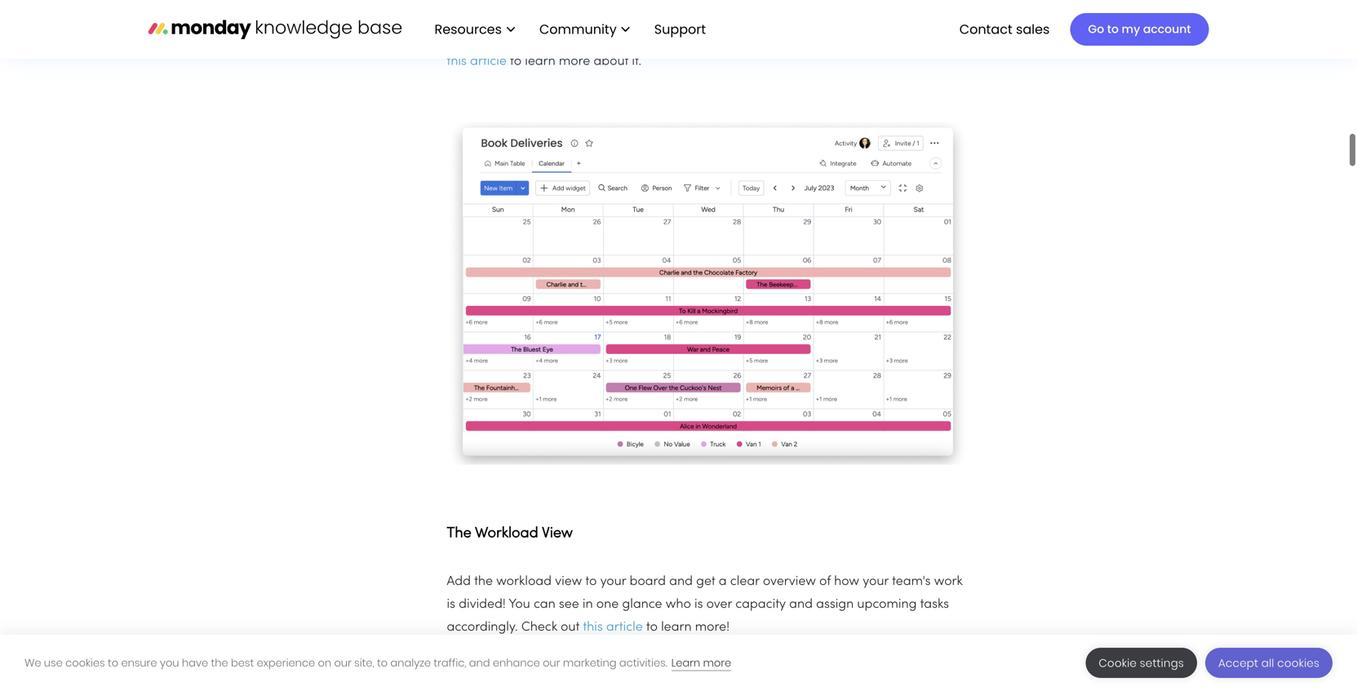 Task type: describe. For each thing, give the bounding box(es) containing it.
tasks inside how your team's work is divided! you can see in one glance who is over capacity and assign upcoming tasks accordingly. check out
[[920, 599, 949, 611]]

check inside the calendar view allows you to visualize all your tasks that have a date/timeline column in a calendar. you can customize your calendar view by day, week or month. check out
[[899, 33, 935, 45]]

dialog containing cookie settings
[[0, 635, 1357, 691]]

2 is from the left
[[695, 599, 703, 611]]

all inside the calendar view allows you to visualize all your tasks that have a date/timeline column in a calendar. you can customize your calendar view by day, week or month. check out
[[692, 10, 706, 22]]

1 vertical spatial view
[[728, 33, 755, 45]]

this article link for this article to learn more about it.
[[447, 56, 507, 68]]

cookie settings
[[1099, 656, 1184, 671]]

image image
[[447, 122, 969, 465]]

clear
[[730, 576, 760, 588]]

ensure
[[121, 656, 157, 671]]

you inside how your team's work is divided! you can see in one glance who is over capacity and assign upcoming tasks accordingly. check out
[[509, 599, 530, 611]]

2 vertical spatial view
[[555, 576, 582, 588]]

learn for more
[[525, 56, 556, 68]]

of
[[819, 576, 831, 588]]

go to my account link
[[1070, 13, 1209, 46]]

list containing resources
[[418, 0, 719, 59]]

workload
[[475, 527, 538, 541]]

capacity
[[736, 599, 786, 611]]

how
[[834, 576, 860, 588]]

article for to learn more!
[[606, 622, 643, 634]]

one
[[596, 599, 619, 611]]

date/timeline
[[842, 10, 922, 22]]

to right site, at the bottom of the page
[[377, 656, 388, 671]]

the calendar view allows you to visualize all your tasks that have a date/timeline column in a calendar. you can customize your calendar view by day, week or month. check out
[[447, 10, 969, 45]]

this article to learn more!
[[583, 622, 730, 634]]

overview
[[763, 576, 816, 588]]

to down 'calendar.'
[[510, 56, 522, 68]]

calendar.
[[472, 33, 527, 45]]

the for the workload view
[[447, 527, 472, 541]]

activities.
[[619, 656, 667, 671]]

this for this article to learn more!
[[583, 622, 603, 634]]

this article to learn more about it.
[[447, 56, 645, 68]]

out inside how your team's work is divided! you can see in one glance who is over capacity and assign upcoming tasks accordingly. check out
[[561, 622, 580, 634]]

check inside how your team's work is divided! you can see in one glance who is over capacity and assign upcoming tasks accordingly. check out
[[521, 622, 557, 634]]

column
[[925, 10, 969, 22]]

account
[[1143, 21, 1191, 37]]

view
[[542, 527, 573, 541]]

allows
[[559, 10, 596, 22]]

accept
[[1219, 656, 1259, 671]]

to down glance
[[646, 622, 658, 634]]

2 our from the left
[[543, 656, 560, 671]]

have inside the calendar view allows you to visualize all your tasks that have a date/timeline column in a calendar. you can customize your calendar view by day, week or month. check out
[[798, 10, 827, 22]]

1 horizontal spatial a
[[719, 576, 727, 588]]

0 vertical spatial view
[[528, 10, 555, 22]]

out inside the calendar view allows you to visualize all your tasks that have a date/timeline column in a calendar. you can customize your calendar view by day, week or month. check out
[[938, 33, 957, 45]]

0 horizontal spatial a
[[461, 33, 469, 45]]

1 is from the left
[[447, 599, 455, 611]]

go
[[1088, 21, 1104, 37]]

resources link
[[426, 15, 523, 43]]

who
[[666, 599, 691, 611]]

tasks inside the calendar view allows you to visualize all your tasks that have a date/timeline column in a calendar. you can customize your calendar view by day, week or month. check out
[[739, 10, 768, 22]]

can inside how your team's work is divided! you can see in one glance who is over capacity and assign upcoming tasks accordingly. check out
[[534, 599, 556, 611]]

cookies for all
[[1278, 656, 1320, 671]]

how your team's work is divided! you can see in one glance who is over capacity and assign upcoming tasks accordingly. check out
[[447, 576, 963, 634]]

add the workload view to your board and get a clear overview of
[[447, 576, 834, 588]]

experience
[[257, 656, 315, 671]]

visualize
[[639, 10, 689, 22]]

cookie
[[1099, 656, 1137, 671]]

cookie settings button
[[1086, 648, 1197, 678]]

your right support
[[710, 10, 735, 22]]

0 horizontal spatial more
[[559, 56, 590, 68]]

learn
[[672, 656, 700, 671]]

your up one
[[600, 576, 626, 588]]

community
[[539, 20, 617, 38]]

site,
[[354, 656, 374, 671]]

support
[[654, 20, 706, 38]]

over
[[707, 599, 732, 611]]

all inside button
[[1262, 656, 1275, 671]]

go to my account
[[1088, 21, 1191, 37]]



Task type: vqa. For each thing, say whether or not it's contained in the screenshot.
top tasks
yes



Task type: locate. For each thing, give the bounding box(es) containing it.
check down column at the right top of page
[[899, 33, 935, 45]]

calendar up 'calendar.'
[[472, 10, 525, 22]]

0 vertical spatial in
[[447, 33, 457, 45]]

0 vertical spatial you
[[599, 10, 621, 22]]

to up customize
[[624, 10, 635, 22]]

in inside how your team's work is divided! you can see in one glance who is over capacity and assign upcoming tasks accordingly. check out
[[583, 599, 593, 611]]

your up upcoming
[[863, 576, 889, 588]]

to up one
[[586, 576, 597, 588]]

0 vertical spatial tasks
[[739, 10, 768, 22]]

0 vertical spatial the
[[447, 10, 469, 22]]

is
[[447, 599, 455, 611], [695, 599, 703, 611]]

this article link for this article to learn more!
[[583, 622, 643, 634]]

this down resources
[[447, 56, 467, 68]]

our right enhance
[[543, 656, 560, 671]]

2 vertical spatial a
[[719, 576, 727, 588]]

1 vertical spatial the
[[211, 656, 228, 671]]

1 vertical spatial the
[[447, 527, 472, 541]]

community link
[[531, 15, 638, 43]]

more down community
[[559, 56, 590, 68]]

about
[[594, 56, 629, 68]]

and for more
[[469, 656, 490, 671]]

a
[[830, 10, 838, 22], [461, 33, 469, 45], [719, 576, 727, 588]]

cookies right accept
[[1278, 656, 1320, 671]]

article down one
[[606, 622, 643, 634]]

0 horizontal spatial our
[[334, 656, 352, 671]]

accept all cookies button
[[1206, 648, 1333, 678]]

you
[[530, 33, 552, 45], [509, 599, 530, 611]]

this down one
[[583, 622, 603, 634]]

is down "add"
[[447, 599, 455, 611]]

1 vertical spatial this article link
[[583, 622, 643, 634]]

is right the who
[[695, 599, 703, 611]]

to inside the calendar view allows you to visualize all your tasks that have a date/timeline column in a calendar. you can customize your calendar view by day, week or month. check out
[[624, 10, 635, 22]]

1 vertical spatial have
[[182, 656, 208, 671]]

1 horizontal spatial check
[[899, 33, 935, 45]]

learn
[[525, 56, 556, 68], [661, 622, 692, 634]]

assign
[[816, 599, 854, 611]]

our right on
[[334, 656, 352, 671]]

you inside the calendar view allows you to visualize all your tasks that have a date/timeline column in a calendar. you can customize your calendar view by day, week or month. check out
[[530, 33, 552, 45]]

0 horizontal spatial this
[[447, 56, 467, 68]]

1 vertical spatial you
[[160, 656, 179, 671]]

0 vertical spatial article
[[470, 56, 507, 68]]

out down column at the right top of page
[[938, 33, 957, 45]]

0 vertical spatial you
[[530, 33, 552, 45]]

traffic,
[[434, 656, 466, 671]]

1 vertical spatial you
[[509, 599, 530, 611]]

article down 'calendar.'
[[470, 56, 507, 68]]

more right learn
[[703, 656, 731, 671]]

main element
[[418, 0, 1209, 59]]

our
[[334, 656, 352, 671], [543, 656, 560, 671]]

1 vertical spatial in
[[583, 599, 593, 611]]

month.
[[854, 33, 895, 45]]

and
[[669, 576, 693, 588], [789, 599, 813, 611], [469, 656, 490, 671]]

0 horizontal spatial learn
[[525, 56, 556, 68]]

you up this article to learn more about it.
[[530, 33, 552, 45]]

the for the calendar view allows you to visualize all your tasks that have a date/timeline column in a calendar. you can customize your calendar view by day, week or month. check out
[[447, 10, 469, 22]]

in
[[447, 33, 457, 45], [583, 599, 593, 611]]

0 vertical spatial this
[[447, 56, 467, 68]]

all right accept
[[1262, 656, 1275, 671]]

contact
[[960, 20, 1013, 38]]

we
[[24, 656, 41, 671]]

tasks down the work
[[920, 599, 949, 611]]

tasks
[[739, 10, 768, 22], [920, 599, 949, 611]]

can
[[555, 33, 577, 45], [534, 599, 556, 611]]

0 horizontal spatial check
[[521, 622, 557, 634]]

1 vertical spatial tasks
[[920, 599, 949, 611]]

0 horizontal spatial calendar
[[472, 10, 525, 22]]

0 vertical spatial have
[[798, 10, 827, 22]]

cookies for use
[[65, 656, 105, 671]]

out down see
[[561, 622, 580, 634]]

1 horizontal spatial our
[[543, 656, 560, 671]]

0 horizontal spatial the
[[211, 656, 228, 671]]

upcoming
[[857, 599, 917, 611]]

view
[[528, 10, 555, 22], [728, 33, 755, 45], [555, 576, 582, 588]]

article
[[470, 56, 507, 68], [606, 622, 643, 634]]

1 the from the top
[[447, 10, 469, 22]]

learn down the who
[[661, 622, 692, 634]]

support link
[[646, 15, 719, 43], [654, 20, 711, 38]]

0 horizontal spatial article
[[470, 56, 507, 68]]

1 horizontal spatial and
[[669, 576, 693, 588]]

0 vertical spatial can
[[555, 33, 577, 45]]

0 horizontal spatial this article link
[[447, 56, 507, 68]]

sales
[[1016, 20, 1050, 38]]

1 horizontal spatial all
[[1262, 656, 1275, 671]]

to
[[624, 10, 635, 22], [1107, 21, 1119, 37], [510, 56, 522, 68], [586, 576, 597, 588], [646, 622, 658, 634], [108, 656, 118, 671], [377, 656, 388, 671]]

1 vertical spatial can
[[534, 599, 556, 611]]

this
[[447, 56, 467, 68], [583, 622, 603, 634]]

the inside dialog
[[211, 656, 228, 671]]

glance
[[622, 599, 662, 611]]

0 vertical spatial more
[[559, 56, 590, 68]]

to right go
[[1107, 21, 1119, 37]]

you up customize
[[599, 10, 621, 22]]

1 vertical spatial all
[[1262, 656, 1275, 671]]

1 horizontal spatial out
[[938, 33, 957, 45]]

calendar down visualize
[[672, 33, 725, 45]]

0 horizontal spatial cookies
[[65, 656, 105, 671]]

1 horizontal spatial you
[[599, 10, 621, 22]]

divided!
[[459, 599, 506, 611]]

and down overview
[[789, 599, 813, 611]]

customize
[[580, 33, 640, 45]]

2 horizontal spatial and
[[789, 599, 813, 611]]

1 horizontal spatial more
[[703, 656, 731, 671]]

all right visualize
[[692, 10, 706, 22]]

can left see
[[534, 599, 556, 611]]

view up see
[[555, 576, 582, 588]]

to left ensure
[[108, 656, 118, 671]]

monday.com logo image
[[148, 12, 402, 46]]

have
[[798, 10, 827, 22], [182, 656, 208, 671]]

add
[[447, 576, 471, 588]]

1 cookies from the left
[[65, 656, 105, 671]]

1 horizontal spatial is
[[695, 599, 703, 611]]

1 our from the left
[[334, 656, 352, 671]]

my
[[1122, 21, 1140, 37]]

1 vertical spatial a
[[461, 33, 469, 45]]

and inside how your team's work is divided! you can see in one glance who is over capacity and assign upcoming tasks accordingly. check out
[[789, 599, 813, 611]]

0 vertical spatial calendar
[[472, 10, 525, 22]]

by
[[759, 33, 773, 45]]

1 vertical spatial check
[[521, 622, 557, 634]]

enhance
[[493, 656, 540, 671]]

and up the who
[[669, 576, 693, 588]]

we use cookies to ensure you have the best experience on our site, to analyze traffic, and enhance our marketing activities. learn more
[[24, 656, 731, 671]]

the
[[447, 10, 469, 22], [447, 527, 472, 541]]

the inside the calendar view allows you to visualize all your tasks that have a date/timeline column in a calendar. you can customize your calendar view by day, week or month. check out
[[447, 10, 469, 22]]

0 horizontal spatial is
[[447, 599, 455, 611]]

get
[[696, 576, 715, 588]]

check up enhance
[[521, 622, 557, 634]]

view left by on the right of the page
[[728, 33, 755, 45]]

dialog
[[0, 635, 1357, 691]]

1 vertical spatial learn
[[661, 622, 692, 634]]

0 vertical spatial this article link
[[447, 56, 507, 68]]

to inside main element
[[1107, 21, 1119, 37]]

you right ensure
[[160, 656, 179, 671]]

resources
[[435, 20, 502, 38]]

that
[[771, 10, 794, 22]]

cookies
[[65, 656, 105, 671], [1278, 656, 1320, 671]]

0 horizontal spatial in
[[447, 33, 457, 45]]

1 horizontal spatial have
[[798, 10, 827, 22]]

you
[[599, 10, 621, 22], [160, 656, 179, 671]]

1 horizontal spatial in
[[583, 599, 593, 611]]

and for out
[[789, 599, 813, 611]]

tasks up by on the right of the page
[[739, 10, 768, 22]]

1 horizontal spatial this
[[583, 622, 603, 634]]

have up week
[[798, 10, 827, 22]]

0 horizontal spatial you
[[160, 656, 179, 671]]

a right get
[[719, 576, 727, 588]]

learn more link
[[672, 656, 731, 671]]

work
[[934, 576, 963, 588]]

you inside the calendar view allows you to visualize all your tasks that have a date/timeline column in a calendar. you can customize your calendar view by day, week or month. check out
[[599, 10, 621, 22]]

settings
[[1140, 656, 1184, 671]]

the workload view
[[447, 527, 573, 541]]

this article link down one
[[583, 622, 643, 634]]

check
[[899, 33, 935, 45], [521, 622, 557, 634]]

1 vertical spatial and
[[789, 599, 813, 611]]

0 horizontal spatial have
[[182, 656, 208, 671]]

0 vertical spatial learn
[[525, 56, 556, 68]]

your down visualize
[[643, 33, 669, 45]]

day,
[[777, 33, 801, 45]]

article for to learn more about it.
[[470, 56, 507, 68]]

1 horizontal spatial this article link
[[583, 622, 643, 634]]

workload
[[496, 576, 552, 588]]

use
[[44, 656, 63, 671]]

1 horizontal spatial learn
[[661, 622, 692, 634]]

2 vertical spatial and
[[469, 656, 490, 671]]

1 horizontal spatial article
[[606, 622, 643, 634]]

week
[[805, 33, 835, 45]]

it.
[[632, 56, 642, 68]]

1 horizontal spatial tasks
[[920, 599, 949, 611]]

0 horizontal spatial tasks
[[739, 10, 768, 22]]

this article link down 'calendar.'
[[447, 56, 507, 68]]

can down allows
[[555, 33, 577, 45]]

and right traffic,
[[469, 656, 490, 671]]

this article link
[[447, 56, 507, 68], [583, 622, 643, 634]]

2 horizontal spatial a
[[830, 10, 838, 22]]

1 horizontal spatial calendar
[[672, 33, 725, 45]]

best
[[231, 656, 254, 671]]

0 vertical spatial check
[[899, 33, 935, 45]]

1 vertical spatial out
[[561, 622, 580, 634]]

see
[[559, 599, 579, 611]]

0 horizontal spatial out
[[561, 622, 580, 634]]

2 the from the top
[[447, 527, 472, 541]]

this for this article to learn more about it.
[[447, 56, 467, 68]]

1 vertical spatial more
[[703, 656, 731, 671]]

can inside the calendar view allows you to visualize all your tasks that have a date/timeline column in a calendar. you can customize your calendar view by day, week or month. check out
[[555, 33, 577, 45]]

1 vertical spatial article
[[606, 622, 643, 634]]

in inside the calendar view allows you to visualize all your tasks that have a date/timeline column in a calendar. you can customize your calendar view by day, week or month. check out
[[447, 33, 457, 45]]

in left 'calendar.'
[[447, 33, 457, 45]]

2 cookies from the left
[[1278, 656, 1320, 671]]

view left allows
[[528, 10, 555, 22]]

the left best
[[211, 656, 228, 671]]

contact sales
[[960, 20, 1050, 38]]

your inside how your team's work is divided! you can see in one glance who is over capacity and assign upcoming tasks accordingly. check out
[[863, 576, 889, 588]]

0 horizontal spatial and
[[469, 656, 490, 671]]

1 horizontal spatial the
[[474, 576, 493, 588]]

0 vertical spatial out
[[938, 33, 957, 45]]

0 vertical spatial the
[[474, 576, 493, 588]]

list
[[418, 0, 719, 59]]

0 vertical spatial a
[[830, 10, 838, 22]]

out
[[938, 33, 957, 45], [561, 622, 580, 634]]

1 vertical spatial this
[[583, 622, 603, 634]]

in right see
[[583, 599, 593, 611]]

accept all cookies
[[1219, 656, 1320, 671]]

analyze
[[391, 656, 431, 671]]

a up week
[[830, 10, 838, 22]]

you down workload
[[509, 599, 530, 611]]

the up divided! at the left
[[474, 576, 493, 588]]

learn for more!
[[661, 622, 692, 634]]

accordingly.
[[447, 622, 518, 634]]

contact sales link
[[951, 15, 1058, 43]]

0 vertical spatial all
[[692, 10, 706, 22]]

learn down 'calendar.'
[[525, 56, 556, 68]]

cookies inside button
[[1278, 656, 1320, 671]]

have left best
[[182, 656, 208, 671]]

all
[[692, 10, 706, 22], [1262, 656, 1275, 671]]

a left 'calendar.'
[[461, 33, 469, 45]]

0 vertical spatial and
[[669, 576, 693, 588]]

marketing
[[563, 656, 617, 671]]

team's
[[892, 576, 931, 588]]

0 horizontal spatial all
[[692, 10, 706, 22]]

your
[[710, 10, 735, 22], [643, 33, 669, 45], [600, 576, 626, 588], [863, 576, 889, 588]]

more!
[[695, 622, 730, 634]]

cookies right use
[[65, 656, 105, 671]]

on
[[318, 656, 331, 671]]

1 horizontal spatial cookies
[[1278, 656, 1320, 671]]

1 vertical spatial calendar
[[672, 33, 725, 45]]

or
[[839, 33, 851, 45]]

board
[[630, 576, 666, 588]]



